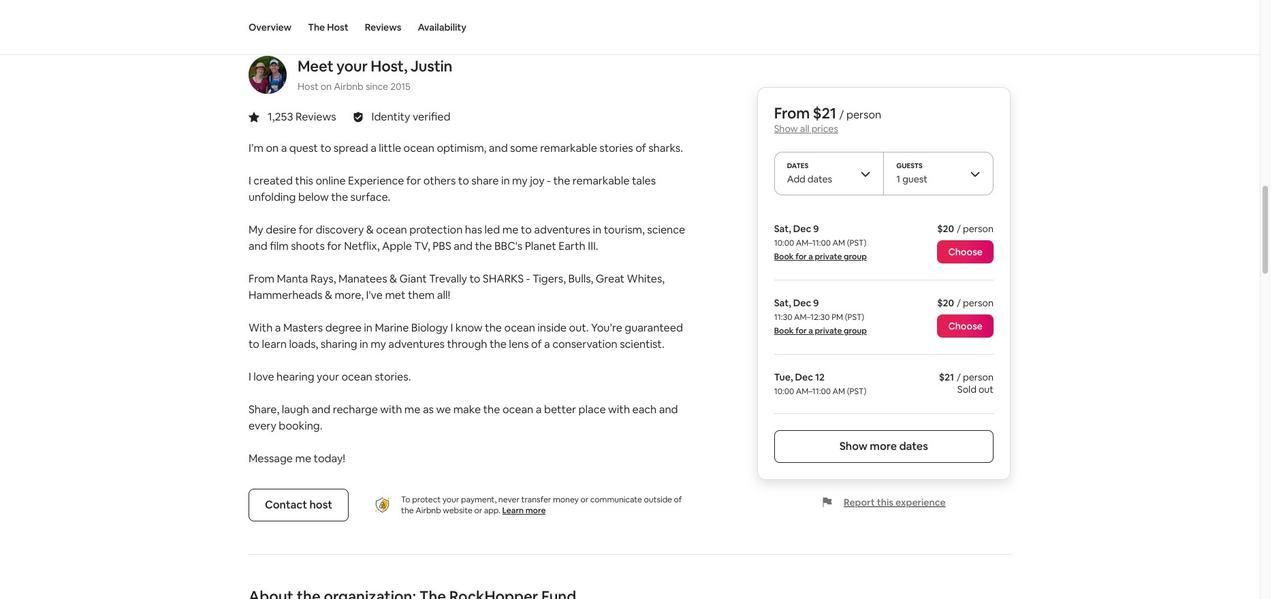 Task type: vqa. For each thing, say whether or not it's contained in the screenshot.
guidelines
no



Task type: describe. For each thing, give the bounding box(es) containing it.
on inside the meet your host, justin host on airbnb since 2015
[[321, 80, 332, 93]]

adventures inside with a masters degree in marine biology i know the ocean inside out. you're guaranteed to learn loads, sharing in my adventures through the lens of a conservation scientist.
[[389, 337, 445, 352]]

1,253
[[268, 110, 293, 124]]

app.
[[484, 506, 501, 517]]

today!
[[314, 452, 346, 466]]

spread
[[334, 141, 368, 155]]

tv,
[[415, 239, 430, 253]]

1 horizontal spatial reviews
[[365, 21, 402, 33]]

/ inside $21 / person sold out
[[957, 371, 962, 384]]

others
[[424, 174, 456, 188]]

money
[[553, 495, 579, 506]]

2015
[[391, 80, 411, 93]]

sat, dec 9 10:00 am–11:00 am (pst) book for a private group
[[775, 223, 867, 262]]

better
[[544, 403, 577, 417]]

masters
[[283, 321, 323, 335]]

the host button
[[308, 0, 349, 55]]

1 vertical spatial this
[[877, 497, 894, 509]]

shoots
[[291, 239, 325, 253]]

$20 for sat, dec 9 10:00 am–11:00 am (pst) book for a private group
[[938, 223, 955, 235]]

and down has
[[454, 239, 473, 253]]

learn
[[503, 506, 524, 517]]

for down discovery
[[327, 239, 342, 253]]

netflix,
[[344, 239, 380, 253]]

sat, for sat, dec 9 11:30 am–12:30 pm (pst) book for a private group
[[775, 297, 792, 309]]

10:00 for sat,
[[775, 238, 795, 249]]

dates for dates add dates
[[808, 173, 833, 185]]

& for discovery
[[367, 223, 374, 237]]

great
[[596, 272, 625, 286]]

1 horizontal spatial show
[[840, 440, 868, 454]]

$20 for sat, dec 9 11:30 am–12:30 pm (pst) book for a private group
[[938, 297, 955, 309]]

i'm
[[249, 141, 264, 155]]

manatees
[[339, 272, 387, 286]]

2 with from the left
[[609, 403, 630, 417]]

guaranteed
[[625, 321, 683, 335]]

choose for sat, dec 9 10:00 am–11:00 am (pst) book for a private group
[[949, 246, 983, 258]]

pbs
[[433, 239, 452, 253]]

unfolding
[[249, 190, 296, 204]]

for inside i created this online experience for others to share in my joy - the remarkable tales unfolding below the surface.
[[407, 174, 421, 188]]

loads,
[[289, 337, 318, 352]]

ocean right little
[[404, 141, 435, 155]]

to inside "my desire for discovery & ocean protection has led me to adventures in tourism, science and film shoots for netflix, apple tv, pbs and the bbc's planet earth iii."
[[521, 223, 532, 237]]

surface.
[[351, 190, 391, 204]]

group for sat, dec 9 10:00 am–11:00 am (pst) book for a private group
[[844, 251, 867, 262]]

0 vertical spatial of
[[636, 141, 646, 155]]

host,
[[371, 57, 408, 76]]

in inside i created this online experience for others to share in my joy - the remarkable tales unfolding below the surface.
[[501, 174, 510, 188]]

each
[[633, 403, 657, 417]]

science
[[648, 223, 686, 237]]

show inside from $21 / person show all prices
[[775, 123, 799, 135]]

conservation
[[553, 337, 618, 352]]

share, laugh and recharge with me as we make the ocean a better place with each and every booking.
[[249, 403, 678, 433]]

to protect your payment, never transfer money or communicate outside of the airbnb website or app.
[[401, 495, 682, 517]]

book for sat, dec 9 11:30 am–12:30 pm (pst) book for a private group
[[775, 326, 794, 337]]

protect
[[412, 495, 441, 506]]

- inside from manta rays, manatees & giant trevally to sharks - tigers, bulls, great whites, hammerheads & more, i've met them all!
[[526, 272, 530, 286]]

dates
[[788, 162, 809, 170]]

hammerheads
[[249, 288, 323, 303]]

a left little
[[371, 141, 377, 155]]

0 vertical spatial remarkable
[[541, 141, 597, 155]]

i'm on a quest to spread a little ocean optimism, and some remarkable stories of sharks.
[[249, 141, 683, 155]]

identity verified
[[372, 110, 451, 124]]

a down inside
[[545, 337, 550, 352]]

report this experience button
[[822, 497, 946, 509]]

this inside i created this online experience for others to share in my joy - the remarkable tales unfolding below the surface.
[[295, 174, 313, 188]]

book for a private group link for sat, dec 9 11:30 am–12:30 pm (pst) book for a private group
[[775, 326, 867, 337]]

quest
[[289, 141, 318, 155]]

and right laugh
[[312, 403, 331, 417]]

host inside the meet your host, justin host on airbnb since 2015
[[298, 80, 319, 93]]

make
[[454, 403, 481, 417]]

in right the sharing
[[360, 337, 368, 352]]

show more dates
[[840, 440, 929, 454]]

the inside to protect your payment, never transfer money or communicate outside of the airbnb website or app.
[[401, 506, 414, 517]]

i for i love hearing your ocean stories.
[[249, 370, 251, 384]]

message me today!
[[249, 452, 346, 466]]

my inside with a masters degree in marine biology i know the ocean inside out. you're guaranteed to learn loads, sharing in my adventures through the lens of a conservation scientist.
[[371, 337, 386, 352]]

person inside $21 / person sold out
[[964, 371, 994, 384]]

private for sat, dec 9 10:00 am–11:00 am (pst) book for a private group
[[815, 251, 843, 262]]

planet
[[525, 239, 557, 253]]

guests
[[897, 162, 923, 170]]

of inside to protect your payment, never transfer money or communicate outside of the airbnb website or app.
[[674, 495, 682, 506]]

created
[[254, 174, 293, 188]]

contact host
[[265, 498, 333, 512]]

all
[[801, 123, 810, 135]]

availability
[[418, 21, 467, 33]]

experience
[[348, 174, 404, 188]]

them
[[408, 288, 435, 303]]

desire
[[266, 223, 296, 237]]

the inside "my desire for discovery & ocean protection has led me to adventures in tourism, science and film shoots for netflix, apple tv, pbs and the bbc's planet earth iii."
[[475, 239, 492, 253]]

a up learn
[[275, 321, 281, 335]]

manta
[[277, 272, 308, 286]]

discovery
[[316, 223, 364, 237]]

ocean inside "my desire for discovery & ocean protection has led me to adventures in tourism, science and film shoots for netflix, apple tv, pbs and the bbc's planet earth iii."
[[376, 223, 407, 237]]

in inside "my desire for discovery & ocean protection has led me to adventures in tourism, science and film shoots for netflix, apple tv, pbs and the bbc's planet earth iii."
[[593, 223, 602, 237]]

2 vertical spatial &
[[325, 288, 333, 303]]

show all prices button
[[775, 123, 839, 135]]

never
[[499, 495, 520, 506]]

0 horizontal spatial or
[[475, 506, 483, 517]]

met
[[385, 288, 406, 303]]

my inside i created this online experience for others to share in my joy - the remarkable tales unfolding below the surface.
[[513, 174, 528, 188]]

airbnb inside to protect your payment, never transfer money or communicate outside of the airbnb website or app.
[[416, 506, 441, 517]]

for inside "sat, dec 9 11:30 am–12:30 pm (pst) book for a private group"
[[796, 326, 807, 337]]

verified
[[413, 110, 451, 124]]

my
[[249, 223, 264, 237]]

love
[[254, 370, 274, 384]]

with a masters degree in marine biology i know the ocean inside out. you're guaranteed to learn loads, sharing in my adventures through the lens of a conservation scientist.
[[249, 321, 683, 352]]

recharge
[[333, 403, 378, 417]]

ocean up recharge
[[342, 370, 373, 384]]

bbc's
[[495, 239, 523, 253]]

joy
[[530, 174, 545, 188]]

from for manta
[[249, 272, 275, 286]]

1 vertical spatial your
[[317, 370, 339, 384]]

and right each
[[659, 403, 678, 417]]

remarkable inside i created this online experience for others to share in my joy - the remarkable tales unfolding below the surface.
[[573, 174, 630, 188]]

private for sat, dec 9 11:30 am–12:30 pm (pst) book for a private group
[[815, 326, 843, 337]]

a left quest
[[281, 141, 287, 155]]

learn
[[262, 337, 287, 352]]

transfer
[[522, 495, 552, 506]]

9 for sat, dec 9 10:00 am–11:00 am (pst) book for a private group
[[814, 223, 820, 235]]

out.
[[569, 321, 589, 335]]

1 horizontal spatial or
[[581, 495, 589, 506]]

10:00 for tue,
[[775, 386, 795, 397]]

overview
[[249, 21, 292, 33]]

has
[[465, 223, 483, 237]]

2 vertical spatial me
[[295, 452, 311, 466]]

host inside button
[[327, 21, 349, 33]]

my desire for discovery & ocean protection has led me to adventures in tourism, science and film shoots for netflix, apple tv, pbs and the bbc's planet earth iii.
[[249, 223, 686, 253]]

book for a private group link for sat, dec 9 10:00 am–11:00 am (pst) book for a private group
[[775, 251, 867, 262]]

the right joy
[[554, 174, 571, 188]]

for up shoots
[[299, 223, 313, 237]]

the
[[308, 21, 325, 33]]

i for i created this online experience for others to share in my joy - the remarkable tales unfolding below the surface.
[[249, 174, 251, 188]]

the down online at the top left
[[331, 190, 348, 204]]

and left some
[[489, 141, 508, 155]]

in left marine
[[364, 321, 373, 335]]

giant
[[400, 272, 427, 286]]

i created this online experience for others to share in my joy - the remarkable tales unfolding below the surface.
[[249, 174, 656, 204]]

to inside from manta rays, manatees & giant trevally to sharks - tigers, bulls, great whites, hammerheads & more, i've met them all!
[[470, 272, 481, 286]]

dec for tue, dec 12 10:00 am–11:00 am (pst)
[[796, 371, 814, 384]]

contact
[[265, 498, 307, 512]]

more for show
[[870, 440, 898, 454]]

the left the lens
[[490, 337, 507, 352]]

sharks.
[[649, 141, 683, 155]]

i've
[[366, 288, 383, 303]]

to right quest
[[321, 141, 331, 155]]

1 with from the left
[[380, 403, 402, 417]]



Task type: locate. For each thing, give the bounding box(es) containing it.
0 vertical spatial choose
[[949, 246, 983, 258]]

0 vertical spatial from
[[775, 104, 810, 123]]

0 vertical spatial your
[[337, 57, 368, 76]]

1 vertical spatial 9
[[814, 297, 820, 309]]

me up bbc's
[[503, 223, 519, 237]]

booking.
[[279, 419, 323, 433]]

- right joy
[[547, 174, 551, 188]]

host
[[310, 498, 333, 512]]

2 private from the top
[[815, 326, 843, 337]]

the right know in the left of the page
[[485, 321, 502, 335]]

1 horizontal spatial &
[[367, 223, 374, 237]]

book inside "sat, dec 9 11:30 am–12:30 pm (pst) book for a private group"
[[775, 326, 794, 337]]

host
[[327, 21, 349, 33], [298, 80, 319, 93]]

the down led
[[475, 239, 492, 253]]

1 horizontal spatial me
[[405, 403, 421, 417]]

i
[[249, 174, 251, 188], [451, 321, 453, 335], [249, 370, 251, 384]]

private down pm
[[815, 326, 843, 337]]

dec for sat, dec 9 10:00 am–11:00 am (pst) book for a private group
[[794, 223, 812, 235]]

your inside to protect your payment, never transfer money or communicate outside of the airbnb website or app.
[[443, 495, 460, 506]]

1 horizontal spatial more
[[870, 440, 898, 454]]

0 horizontal spatial -
[[526, 272, 530, 286]]

airbnb right to
[[416, 506, 441, 517]]

0 horizontal spatial &
[[325, 288, 333, 303]]

on right i'm
[[266, 141, 279, 155]]

1 horizontal spatial this
[[877, 497, 894, 509]]

0 horizontal spatial of
[[532, 337, 542, 352]]

for inside sat, dec 9 10:00 am–11:00 am (pst) book for a private group
[[796, 251, 807, 262]]

on down meet
[[321, 80, 332, 93]]

or
[[581, 495, 589, 506], [475, 506, 483, 517]]

0 vertical spatial (pst)
[[848, 238, 867, 249]]

a down am–12:30 on the bottom
[[809, 326, 814, 337]]

0 vertical spatial me
[[503, 223, 519, 237]]

laugh
[[282, 403, 309, 417]]

adventures inside "my desire for discovery & ocean protection has led me to adventures in tourism, science and film shoots for netflix, apple tv, pbs and the bbc's planet earth iii."
[[534, 223, 591, 237]]

stories.
[[375, 370, 411, 384]]

private
[[815, 251, 843, 262], [815, 326, 843, 337]]

am inside tue, dec 12 10:00 am–11:00 am (pst)
[[833, 386, 846, 397]]

a inside share, laugh and recharge with me as we make the ocean a better place with each and every booking.
[[536, 403, 542, 417]]

sat, down add in the top of the page
[[775, 223, 792, 235]]

ocean up the lens
[[505, 321, 536, 335]]

private inside "sat, dec 9 11:30 am–12:30 pm (pst) book for a private group"
[[815, 326, 843, 337]]

1 vertical spatial adventures
[[389, 337, 445, 352]]

1 vertical spatial more
[[526, 506, 546, 517]]

1 vertical spatial 10:00
[[775, 386, 795, 397]]

your up since
[[337, 57, 368, 76]]

1 choose link from the top
[[938, 241, 994, 264]]

from inside from $21 / person show all prices
[[775, 104, 810, 123]]

from left prices
[[775, 104, 810, 123]]

the right make
[[484, 403, 500, 417]]

1 vertical spatial my
[[371, 337, 386, 352]]

1 sat, from the top
[[775, 223, 792, 235]]

protection
[[410, 223, 463, 237]]

availability button
[[418, 0, 467, 55]]

1 vertical spatial -
[[526, 272, 530, 286]]

1 vertical spatial $20 / person
[[938, 297, 994, 309]]

1 $20 from the top
[[938, 223, 955, 235]]

1 private from the top
[[815, 251, 843, 262]]

a inside "sat, dec 9 11:30 am–12:30 pm (pst) book for a private group"
[[809, 326, 814, 337]]

1 vertical spatial host
[[298, 80, 319, 93]]

2 $20 from the top
[[938, 297, 955, 309]]

with down stories.
[[380, 403, 402, 417]]

person
[[847, 108, 882, 122], [964, 223, 994, 235], [964, 297, 994, 309], [964, 371, 994, 384]]

1 vertical spatial from
[[249, 272, 275, 286]]

dec left 12
[[796, 371, 814, 384]]

0 vertical spatial airbnb
[[334, 80, 364, 93]]

0 vertical spatial reviews
[[365, 21, 402, 33]]

0 horizontal spatial this
[[295, 174, 313, 188]]

with left each
[[609, 403, 630, 417]]

a left better
[[536, 403, 542, 417]]

0 vertical spatial $20 / person
[[938, 223, 994, 235]]

biology
[[411, 321, 448, 335]]

me
[[503, 223, 519, 237], [405, 403, 421, 417], [295, 452, 311, 466]]

0 vertical spatial i
[[249, 174, 251, 188]]

am–11:00 inside sat, dec 9 10:00 am–11:00 am (pst) book for a private group
[[796, 238, 831, 249]]

0 vertical spatial $20
[[938, 223, 955, 235]]

0 vertical spatial group
[[844, 251, 867, 262]]

10:00 inside tue, dec 12 10:00 am–11:00 am (pst)
[[775, 386, 795, 397]]

sat, inside "sat, dec 9 11:30 am–12:30 pm (pst) book for a private group"
[[775, 297, 792, 309]]

1 horizontal spatial host
[[327, 21, 349, 33]]

report this experience
[[844, 497, 946, 509]]

dec up am–12:30 on the bottom
[[794, 297, 812, 309]]

or right money
[[581, 495, 589, 506]]

book down 11:30
[[775, 326, 794, 337]]

more up "report this experience" button
[[870, 440, 898, 454]]

ocean up apple
[[376, 223, 407, 237]]

10:00 down tue,
[[775, 386, 795, 397]]

1 9 from the top
[[814, 223, 820, 235]]

dec for sat, dec 9 11:30 am–12:30 pm (pst) book for a private group
[[794, 297, 812, 309]]

2 $20 / person from the top
[[938, 297, 994, 309]]

1 vertical spatial $20
[[938, 297, 955, 309]]

am
[[833, 238, 846, 249], [833, 386, 846, 397]]

show more dates link
[[775, 431, 994, 463]]

0 vertical spatial book
[[775, 251, 794, 262]]

to left the share
[[459, 174, 469, 188]]

little
[[379, 141, 401, 155]]

of right stories
[[636, 141, 646, 155]]

sharing
[[321, 337, 357, 352]]

sat,
[[775, 223, 792, 235], [775, 297, 792, 309]]

0 vertical spatial more
[[870, 440, 898, 454]]

am–11:00 for 12
[[796, 386, 831, 397]]

sat, up 11:30
[[775, 297, 792, 309]]

1 book for a private group link from the top
[[775, 251, 867, 262]]

remarkable
[[541, 141, 597, 155], [573, 174, 630, 188]]

ocean inside with a masters degree in marine biology i know the ocean inside out. you're guaranteed to learn loads, sharing in my adventures through the lens of a conservation scientist.
[[505, 321, 536, 335]]

to up planet
[[521, 223, 532, 237]]

guests 1 guest
[[897, 162, 928, 185]]

learn more
[[503, 506, 546, 517]]

me inside share, laugh and recharge with me as we make the ocean a better place with each and every booking.
[[405, 403, 421, 417]]

am inside sat, dec 9 10:00 am–11:00 am (pst) book for a private group
[[833, 238, 846, 249]]

1 10:00 from the top
[[775, 238, 795, 249]]

reviews button
[[365, 0, 402, 55]]

meet
[[298, 57, 334, 76]]

out
[[979, 384, 994, 396]]

ocean inside share, laugh and recharge with me as we make the ocean a better place with each and every booking.
[[503, 403, 534, 417]]

reviews up host,
[[365, 21, 402, 33]]

0 vertical spatial this
[[295, 174, 313, 188]]

2 book from the top
[[775, 326, 794, 337]]

the
[[554, 174, 571, 188], [331, 190, 348, 204], [475, 239, 492, 253], [485, 321, 502, 335], [490, 337, 507, 352], [484, 403, 500, 417], [401, 506, 414, 517]]

my left joy
[[513, 174, 528, 188]]

1 vertical spatial choose link
[[938, 315, 994, 338]]

2 am from the top
[[833, 386, 846, 397]]

0 vertical spatial -
[[547, 174, 551, 188]]

1 vertical spatial of
[[532, 337, 542, 352]]

dates add dates
[[788, 162, 833, 185]]

9 up am–12:30 on the bottom
[[814, 297, 820, 309]]

$21 inside from $21 / person show all prices
[[813, 104, 837, 123]]

the left website
[[401, 506, 414, 517]]

0 horizontal spatial with
[[380, 403, 402, 417]]

(pst) inside sat, dec 9 10:00 am–11:00 am (pst) book for a private group
[[848, 238, 867, 249]]

2 sat, from the top
[[775, 297, 792, 309]]

1 vertical spatial (pst)
[[845, 312, 865, 323]]

i left love
[[249, 370, 251, 384]]

for left others
[[407, 174, 421, 188]]

$21
[[813, 104, 837, 123], [940, 371, 955, 384]]

airbnb inside the meet your host, justin host on airbnb since 2015
[[334, 80, 364, 93]]

0 vertical spatial sat,
[[775, 223, 792, 235]]

website
[[443, 506, 473, 517]]

i inside i created this online experience for others to share in my joy - the remarkable tales unfolding below the surface.
[[249, 174, 251, 188]]

choose link for sat, dec 9 11:30 am–12:30 pm (pst) book for a private group
[[938, 315, 994, 338]]

show up report
[[840, 440, 868, 454]]

apple
[[382, 239, 412, 253]]

to
[[321, 141, 331, 155], [459, 174, 469, 188], [521, 223, 532, 237], [470, 272, 481, 286], [249, 337, 260, 352]]

$21 right all
[[813, 104, 837, 123]]

1 horizontal spatial $21
[[940, 371, 955, 384]]

1 vertical spatial dec
[[794, 297, 812, 309]]

am–11:00 down add in the top of the page
[[796, 238, 831, 249]]

private up "sat, dec 9 11:30 am–12:30 pm (pst) book for a private group"
[[815, 251, 843, 262]]

host right the
[[327, 21, 349, 33]]

tales
[[632, 174, 656, 188]]

0 vertical spatial on
[[321, 80, 332, 93]]

me left as
[[405, 403, 421, 417]]

am–11:00 down 12
[[796, 386, 831, 397]]

reviews up quest
[[296, 110, 336, 124]]

group inside "sat, dec 9 11:30 am–12:30 pm (pst) book for a private group"
[[844, 326, 867, 337]]

2 horizontal spatial me
[[503, 223, 519, 237]]

to
[[401, 495, 411, 506]]

group inside sat, dec 9 10:00 am–11:00 am (pst) book for a private group
[[844, 251, 867, 262]]

your right hearing
[[317, 370, 339, 384]]

1 $20 / person from the top
[[938, 223, 994, 235]]

from
[[775, 104, 810, 123], [249, 272, 275, 286]]

1 horizontal spatial -
[[547, 174, 551, 188]]

$21 left sold
[[940, 371, 955, 384]]

learn more about the host, justin. image
[[249, 56, 287, 94], [249, 56, 287, 94]]

book
[[775, 251, 794, 262], [775, 326, 794, 337]]

$21 / person sold out
[[940, 371, 994, 396]]

dec down add in the top of the page
[[794, 223, 812, 235]]

1 vertical spatial me
[[405, 403, 421, 417]]

0 vertical spatial show
[[775, 123, 799, 135]]

2 horizontal spatial &
[[390, 272, 397, 286]]

am for 12
[[833, 386, 846, 397]]

1 vertical spatial remarkable
[[573, 174, 630, 188]]

dec inside sat, dec 9 10:00 am–11:00 am (pst) book for a private group
[[794, 223, 812, 235]]

(pst) inside "sat, dec 9 11:30 am–12:30 pm (pst) book for a private group"
[[845, 312, 865, 323]]

since
[[366, 80, 388, 93]]

- left tigers,
[[526, 272, 530, 286]]

book up 11:30
[[775, 251, 794, 262]]

1 horizontal spatial dates
[[900, 440, 929, 454]]

1,253 reviews
[[268, 110, 336, 124]]

dec inside tue, dec 12 10:00 am–11:00 am (pst)
[[796, 371, 814, 384]]

to inside i created this online experience for others to share in my joy - the remarkable tales unfolding below the surface.
[[459, 174, 469, 188]]

contact host button
[[249, 489, 349, 522]]

9 inside sat, dec 9 10:00 am–11:00 am (pst) book for a private group
[[814, 223, 820, 235]]

1 choose from the top
[[949, 246, 983, 258]]

i love hearing your ocean stories.
[[249, 370, 411, 384]]

ocean left better
[[503, 403, 534, 417]]

sat, inside sat, dec 9 10:00 am–11:00 am (pst) book for a private group
[[775, 223, 792, 235]]

i inside with a masters degree in marine biology i know the ocean inside out. you're guaranteed to learn loads, sharing in my adventures through the lens of a conservation scientist.
[[451, 321, 453, 335]]

& up netflix,
[[367, 223, 374, 237]]

choose link for sat, dec 9 10:00 am–11:00 am (pst) book for a private group
[[938, 241, 994, 264]]

dates for show more dates
[[900, 440, 929, 454]]

0 vertical spatial choose link
[[938, 241, 994, 264]]

am for 9
[[833, 238, 846, 249]]

2 book for a private group link from the top
[[775, 326, 867, 337]]

choose for sat, dec 9 11:30 am–12:30 pm (pst) book for a private group
[[949, 320, 983, 333]]

sat, for sat, dec 9 10:00 am–11:00 am (pst) book for a private group
[[775, 223, 792, 235]]

& up met
[[390, 272, 397, 286]]

report
[[844, 497, 875, 509]]

(pst) for tue, dec 12 10:00 am–11:00 am (pst)
[[848, 386, 867, 397]]

to inside with a masters degree in marine biology i know the ocean inside out. you're guaranteed to learn loads, sharing in my adventures through the lens of a conservation scientist.
[[249, 337, 260, 352]]

- inside i created this online experience for others to share in my joy - the remarkable tales unfolding below the surface.
[[547, 174, 551, 188]]

1 vertical spatial am
[[833, 386, 846, 397]]

book for a private group link up "sat, dec 9 11:30 am–12:30 pm (pst) book for a private group"
[[775, 251, 867, 262]]

adventures down biology
[[389, 337, 445, 352]]

0 horizontal spatial on
[[266, 141, 279, 155]]

1 vertical spatial choose
[[949, 320, 983, 333]]

more right learn
[[526, 506, 546, 517]]

your right protect
[[443, 495, 460, 506]]

sold
[[958, 384, 977, 396]]

$21 inside $21 / person sold out
[[940, 371, 955, 384]]

reviews
[[365, 21, 402, 33], [296, 110, 336, 124]]

1 group from the top
[[844, 251, 867, 262]]

me left today!
[[295, 452, 311, 466]]

led
[[485, 223, 500, 237]]

$20 / person for sat, dec 9 10:00 am–11:00 am (pst) book for a private group
[[938, 223, 994, 235]]

(pst) for sat, dec 9 11:30 am–12:30 pm (pst) book for a private group
[[845, 312, 865, 323]]

& for manatees
[[390, 272, 397, 286]]

dates up experience
[[900, 440, 929, 454]]

0 vertical spatial $21
[[813, 104, 837, 123]]

(pst) for sat, dec 9 10:00 am–11:00 am (pst) book for a private group
[[848, 238, 867, 249]]

1 horizontal spatial my
[[513, 174, 528, 188]]

remarkable right some
[[541, 141, 597, 155]]

book for sat, dec 9 10:00 am–11:00 am (pst) book for a private group
[[775, 251, 794, 262]]

optimism,
[[437, 141, 487, 155]]

communicate
[[591, 495, 643, 506]]

0 vertical spatial host
[[327, 21, 349, 33]]

1 horizontal spatial on
[[321, 80, 332, 93]]

more,
[[335, 288, 364, 303]]

1 vertical spatial airbnb
[[416, 506, 441, 517]]

1 vertical spatial i
[[451, 321, 453, 335]]

10:00
[[775, 238, 795, 249], [775, 386, 795, 397]]

1 horizontal spatial with
[[609, 403, 630, 417]]

sat, dec 9 11:30 am–12:30 pm (pst) book for a private group
[[775, 297, 867, 337]]

of right outside
[[674, 495, 682, 506]]

from for $21
[[775, 104, 810, 123]]

am–12:30
[[795, 312, 830, 323]]

1 vertical spatial reviews
[[296, 110, 336, 124]]

and
[[489, 141, 508, 155], [249, 239, 268, 253], [454, 239, 473, 253], [312, 403, 331, 417], [659, 403, 678, 417]]

1 am from the top
[[833, 238, 846, 249]]

10:00 inside sat, dec 9 10:00 am–11:00 am (pst) book for a private group
[[775, 238, 795, 249]]

2 am–11:00 from the top
[[796, 386, 831, 397]]

and down my
[[249, 239, 268, 253]]

stories
[[600, 141, 634, 155]]

some
[[510, 141, 538, 155]]

earth
[[559, 239, 586, 253]]

for down am–12:30 on the bottom
[[796, 326, 807, 337]]

this up below at left
[[295, 174, 313, 188]]

10:00 down add in the top of the page
[[775, 238, 795, 249]]

0 horizontal spatial dates
[[808, 173, 833, 185]]

bulls,
[[569, 272, 594, 286]]

2 10:00 from the top
[[775, 386, 795, 397]]

for up am–12:30 on the bottom
[[796, 251, 807, 262]]

0 vertical spatial 9
[[814, 223, 820, 235]]

9
[[814, 223, 820, 235], [814, 297, 820, 309]]

dec inside "sat, dec 9 11:30 am–12:30 pm (pst) book for a private group"
[[794, 297, 812, 309]]

this right report
[[877, 497, 894, 509]]

a inside sat, dec 9 10:00 am–11:00 am (pst) book for a private group
[[809, 251, 814, 262]]

tigers,
[[533, 272, 566, 286]]

1 vertical spatial group
[[844, 326, 867, 337]]

0 vertical spatial am–11:00
[[796, 238, 831, 249]]

1 am–11:00 from the top
[[796, 238, 831, 249]]

more for learn
[[526, 506, 546, 517]]

of inside with a masters degree in marine biology i know the ocean inside out. you're guaranteed to learn loads, sharing in my adventures through the lens of a conservation scientist.
[[532, 337, 542, 352]]

from inside from manta rays, manatees & giant trevally to sharks - tigers, bulls, great whites, hammerheads & more, i've met them all!
[[249, 272, 275, 286]]

me inside "my desire for discovery & ocean protection has led me to adventures in tourism, science and film shoots for netflix, apple tv, pbs and the bbc's planet earth iii."
[[503, 223, 519, 237]]

0 horizontal spatial adventures
[[389, 337, 445, 352]]

dates
[[808, 173, 833, 185], [900, 440, 929, 454]]

0 horizontal spatial me
[[295, 452, 311, 466]]

$20 / person
[[938, 223, 994, 235], [938, 297, 994, 309]]

(pst)
[[848, 238, 867, 249], [845, 312, 865, 323], [848, 386, 867, 397]]

2 vertical spatial i
[[249, 370, 251, 384]]

dates inside dates add dates
[[808, 173, 833, 185]]

to right trevally
[[470, 272, 481, 286]]

1 vertical spatial on
[[266, 141, 279, 155]]

your inside the meet your host, justin host on airbnb since 2015
[[337, 57, 368, 76]]

0 vertical spatial private
[[815, 251, 843, 262]]

guest
[[903, 173, 928, 185]]

9 inside "sat, dec 9 11:30 am–12:30 pm (pst) book for a private group"
[[814, 297, 820, 309]]

dates right add in the top of the page
[[808, 173, 833, 185]]

scientist.
[[620, 337, 665, 352]]

1 book from the top
[[775, 251, 794, 262]]

every
[[249, 419, 277, 433]]

2 vertical spatial your
[[443, 495, 460, 506]]

& inside "my desire for discovery & ocean protection has led me to adventures in tourism, science and film shoots for netflix, apple tv, pbs and the bbc's planet earth iii."
[[367, 223, 374, 237]]

from up hammerheads
[[249, 272, 275, 286]]

to down with
[[249, 337, 260, 352]]

2 choose link from the top
[[938, 315, 994, 338]]

0 vertical spatial dates
[[808, 173, 833, 185]]

1 vertical spatial $21
[[940, 371, 955, 384]]

private inside sat, dec 9 10:00 am–11:00 am (pst) book for a private group
[[815, 251, 843, 262]]

of right the lens
[[532, 337, 542, 352]]

1 horizontal spatial from
[[775, 104, 810, 123]]

host down meet
[[298, 80, 319, 93]]

am–11:00 for 9
[[796, 238, 831, 249]]

tourism,
[[604, 223, 645, 237]]

i left know in the left of the page
[[451, 321, 453, 335]]

1 vertical spatial &
[[390, 272, 397, 286]]

i left 'created'
[[249, 174, 251, 188]]

in right the share
[[501, 174, 510, 188]]

0 horizontal spatial $21
[[813, 104, 837, 123]]

the inside share, laugh and recharge with me as we make the ocean a better place with each and every booking.
[[484, 403, 500, 417]]

0 vertical spatial adventures
[[534, 223, 591, 237]]

1 vertical spatial am–11:00
[[796, 386, 831, 397]]

0 horizontal spatial reviews
[[296, 110, 336, 124]]

my down marine
[[371, 337, 386, 352]]

9 down dates add dates
[[814, 223, 820, 235]]

show
[[775, 123, 799, 135], [840, 440, 868, 454]]

0 horizontal spatial my
[[371, 337, 386, 352]]

0 vertical spatial 10:00
[[775, 238, 795, 249]]

in up the iii. on the left of the page
[[593, 223, 602, 237]]

0 vertical spatial my
[[513, 174, 528, 188]]

0 horizontal spatial airbnb
[[334, 80, 364, 93]]

a up am–12:30 on the bottom
[[809, 251, 814, 262]]

my
[[513, 174, 528, 188], [371, 337, 386, 352]]

2 vertical spatial of
[[674, 495, 682, 506]]

$20 / person for sat, dec 9 11:30 am–12:30 pm (pst) book for a private group
[[938, 297, 994, 309]]

$20
[[938, 223, 955, 235], [938, 297, 955, 309]]

(pst) inside tue, dec 12 10:00 am–11:00 am (pst)
[[848, 386, 867, 397]]

1 vertical spatial show
[[840, 440, 868, 454]]

show left all
[[775, 123, 799, 135]]

learn more link
[[503, 506, 546, 517]]

2 horizontal spatial of
[[674, 495, 682, 506]]

iii.
[[588, 239, 599, 253]]

0 horizontal spatial show
[[775, 123, 799, 135]]

book for a private group link down am–12:30 on the bottom
[[775, 326, 867, 337]]

book inside sat, dec 9 10:00 am–11:00 am (pst) book for a private group
[[775, 251, 794, 262]]

2 9 from the top
[[814, 297, 820, 309]]

identity
[[372, 110, 410, 124]]

person inside from $21 / person show all prices
[[847, 108, 882, 122]]

1 horizontal spatial of
[[636, 141, 646, 155]]

airbnb left since
[[334, 80, 364, 93]]

0 horizontal spatial from
[[249, 272, 275, 286]]

1 horizontal spatial airbnb
[[416, 506, 441, 517]]

whites,
[[627, 272, 665, 286]]

1 vertical spatial sat,
[[775, 297, 792, 309]]

am–11:00 inside tue, dec 12 10:00 am–11:00 am (pst)
[[796, 386, 831, 397]]

/ inside from $21 / person show all prices
[[840, 108, 845, 122]]

group for sat, dec 9 11:30 am–12:30 pm (pst) book for a private group
[[844, 326, 867, 337]]

2 group from the top
[[844, 326, 867, 337]]

airbnb
[[334, 80, 364, 93], [416, 506, 441, 517]]

or left "app."
[[475, 506, 483, 517]]

2 choose from the top
[[949, 320, 983, 333]]

remarkable down stories
[[573, 174, 630, 188]]

with
[[380, 403, 402, 417], [609, 403, 630, 417]]

adventures up earth
[[534, 223, 591, 237]]

9 for sat, dec 9 11:30 am–12:30 pm (pst) book for a private group
[[814, 297, 820, 309]]

trevally
[[429, 272, 467, 286]]



